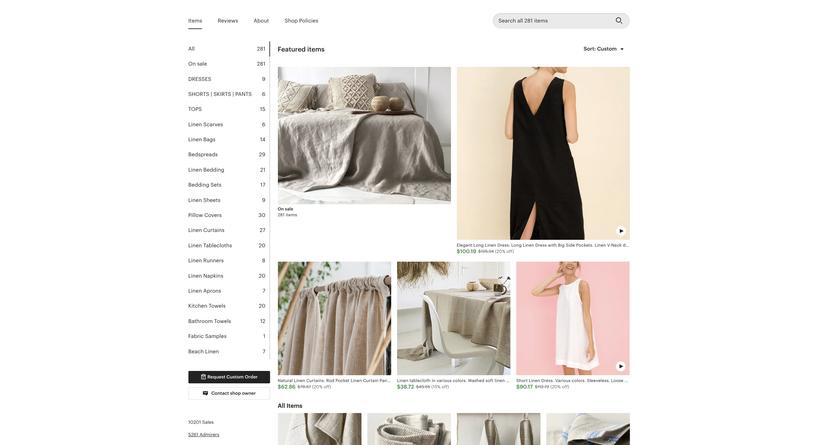 Task type: locate. For each thing, give the bounding box(es) containing it.
1 9 from the top
[[262, 76, 266, 82]]

$
[[457, 249, 460, 255], [479, 249, 481, 254], [278, 384, 281, 391], [397, 384, 401, 391], [517, 384, 520, 391], [298, 385, 300, 390], [416, 385, 419, 390], [535, 385, 538, 390]]

aprons
[[203, 288, 221, 294]]

2 20 from the top
[[259, 273, 266, 279]]

all
[[188, 46, 195, 52], [278, 403, 285, 410]]

17 tab from the top
[[188, 284, 269, 299]]

18 tab from the top
[[188, 299, 269, 314]]

1 vertical spatial 9
[[262, 197, 266, 203]]

linen bedding
[[188, 167, 224, 173]]

1 horizontal spatial items
[[307, 46, 325, 53]]

linen right the loose
[[692, 243, 703, 248]]

0 horizontal spatial all
[[188, 46, 195, 52]]

towels
[[209, 303, 226, 310], [214, 319, 231, 325]]

tops
[[188, 106, 202, 113]]

7
[[263, 288, 266, 294], [263, 349, 266, 355]]

off) right 125.24
[[507, 249, 514, 254]]

rustic linen hand towels set of 2, vintage linen dish towels, tea towels, kitchen linen towels, thick linen  towels image
[[457, 414, 541, 446]]

2 6 from the top
[[262, 121, 266, 128]]

16 tab from the top
[[188, 269, 269, 284]]

towels up samples
[[214, 319, 231, 325]]

| left skirts at the top
[[211, 91, 212, 97]]

0 vertical spatial custom
[[598, 46, 617, 52]]

1 vertical spatial items
[[286, 213, 297, 218]]

0 horizontal spatial (20%
[[312, 385, 323, 390]]

tab containing linen bedding
[[188, 163, 269, 178]]

12
[[260, 319, 266, 325]]

linen sheets
[[188, 197, 221, 203]]

linen up linen runners
[[188, 243, 202, 249]]

1 horizontal spatial dress.
[[664, 243, 677, 248]]

sale inside on sale 281 items
[[285, 207, 293, 212]]

side
[[566, 243, 575, 248]]

1 vertical spatial 7
[[263, 349, 266, 355]]

0 vertical spatial 6
[[262, 91, 266, 97]]

0 vertical spatial 7
[[263, 288, 266, 294]]

2 | from the left
[[233, 91, 234, 97]]

9 for linen sheets
[[262, 197, 266, 203]]

13 tab from the top
[[188, 223, 269, 238]]

0 vertical spatial towels
[[209, 303, 226, 310]]

4 tab from the top
[[188, 87, 269, 102]]

17
[[261, 182, 266, 188]]

0 horizontal spatial items
[[286, 213, 297, 218]]

1 horizontal spatial sale
[[285, 207, 293, 212]]

0 vertical spatial 9
[[262, 76, 266, 82]]

(20% inside $ 62.86 $ 78.57 (20% off)
[[312, 385, 323, 390]]

tab containing linen curtains
[[188, 223, 269, 238]]

skirts
[[214, 91, 231, 97]]

|
[[211, 91, 212, 97], [233, 91, 234, 97]]

3 tab from the top
[[188, 72, 269, 87]]

45.55
[[419, 385, 431, 390]]

tab containing bedspreads
[[188, 148, 269, 163]]

(20% right '112.72'
[[551, 385, 561, 390]]

linen scarves
[[188, 121, 223, 128]]

on
[[188, 61, 196, 67], [278, 207, 284, 212]]

all for all items
[[278, 403, 285, 410]]

fabric
[[188, 334, 204, 340]]

all down 62.86
[[278, 403, 285, 410]]

0 vertical spatial 281
[[257, 46, 266, 52]]

linen curtains
[[188, 228, 225, 234]]

1 vertical spatial sale
[[285, 207, 293, 212]]

(20% inside $ 90.17 $ 112.72 (20% off)
[[551, 385, 561, 390]]

shop
[[285, 17, 298, 24]]

off) for 38.72
[[442, 385, 449, 390]]

14 tab from the top
[[188, 238, 269, 254]]

many
[[722, 243, 733, 248]]

custom right sort:
[[598, 46, 617, 52]]

3 20 from the top
[[259, 303, 266, 310]]

0 horizontal spatial custom
[[227, 375, 244, 380]]

$ right 38.72
[[416, 385, 419, 390]]

on inside on sale 281 items
[[278, 207, 284, 212]]

38.72
[[401, 384, 414, 391]]

11 tab from the top
[[188, 193, 269, 208]]

request custom order link
[[188, 372, 270, 384]]

sale inside the sections tab list
[[197, 61, 207, 67]]

6 down 15
[[262, 121, 266, 128]]

1 vertical spatial 281
[[257, 61, 266, 67]]

(20%
[[495, 249, 506, 254], [312, 385, 323, 390], [551, 385, 561, 390]]

$ left the 45.55 at the right of the page
[[397, 384, 401, 391]]

1 vertical spatial items
[[287, 403, 303, 410]]

0 horizontal spatial dress
[[536, 243, 547, 248]]

on sale image
[[278, 67, 451, 204]]

0 vertical spatial all
[[188, 46, 195, 52]]

1 horizontal spatial long
[[512, 243, 522, 248]]

colors.
[[734, 243, 748, 248]]

$ right 90.17
[[535, 385, 538, 390]]

towels down "aprons"
[[209, 303, 226, 310]]

20 tab from the top
[[188, 329, 269, 345]]

1 tab from the top
[[188, 41, 269, 57]]

1 dress from the left
[[536, 243, 547, 248]]

20 for linen napkins
[[259, 273, 266, 279]]

0 horizontal spatial dress.
[[498, 243, 511, 248]]

off)
[[507, 249, 514, 254], [324, 385, 331, 390], [442, 385, 449, 390], [562, 385, 570, 390]]

fabric samples
[[188, 334, 227, 340]]

featured items
[[278, 46, 325, 53]]

7 tab from the top
[[188, 132, 269, 148]]

1 vertical spatial towels
[[214, 319, 231, 325]]

1 vertical spatial 20
[[259, 273, 266, 279]]

100.19
[[460, 249, 477, 255]]

15 tab from the top
[[188, 254, 269, 269]]

bedspreads
[[188, 152, 218, 158]]

19 tab from the top
[[188, 314, 269, 329]]

| left pants
[[233, 91, 234, 97]]

off) right the 78.57
[[324, 385, 331, 390]]

1 6 from the top
[[262, 91, 266, 97]]

0 horizontal spatial on
[[188, 61, 196, 67]]

20 up '12'
[[259, 303, 266, 310]]

20
[[259, 243, 266, 249], [259, 273, 266, 279], [259, 303, 266, 310]]

custom for sort:
[[598, 46, 617, 52]]

7 down 8
[[263, 288, 266, 294]]

bedding sets
[[188, 182, 222, 188]]

2 tab from the top
[[188, 57, 269, 72]]

items right 30
[[286, 213, 297, 218]]

1 vertical spatial on
[[278, 207, 284, 212]]

20 down 8
[[259, 273, 266, 279]]

6
[[262, 91, 266, 97], [262, 121, 266, 128]]

20 for linen tablecloths
[[259, 243, 266, 249]]

linen left bags
[[188, 137, 202, 143]]

1 horizontal spatial |
[[233, 91, 234, 97]]

bedding
[[203, 167, 224, 173], [188, 182, 209, 188]]

elegant long linen dress. long linen dress with big side pockets. linen v-neck dress. comfortable dress. loose linen dress in many colors. $ 100.19 $ 125.24 (20% off)
[[457, 243, 748, 255]]

bedding up linen sheets
[[188, 182, 209, 188]]

9 down 17
[[262, 197, 266, 203]]

all inside the sections tab list
[[188, 46, 195, 52]]

contact
[[211, 391, 229, 396]]

0 vertical spatial items
[[188, 17, 202, 24]]

0 vertical spatial sale
[[197, 61, 207, 67]]

0 vertical spatial on
[[188, 61, 196, 67]]

2 long from the left
[[512, 243, 522, 248]]

off) inside $ 90.17 $ 112.72 (20% off)
[[562, 385, 570, 390]]

1 | from the left
[[211, 91, 212, 97]]

on inside tab list
[[188, 61, 196, 67]]

1 horizontal spatial custom
[[598, 46, 617, 52]]

linen left runners
[[188, 258, 202, 264]]

linen down pillow
[[188, 228, 202, 234]]

0 horizontal spatial sale
[[197, 61, 207, 67]]

dress.
[[498, 243, 511, 248], [664, 243, 677, 248]]

sales
[[202, 420, 214, 425]]

20 for kitchen towels
[[259, 303, 266, 310]]

2 9 from the top
[[262, 197, 266, 203]]

$ 38.72 $ 45.55 (15% off)
[[397, 384, 449, 391]]

5 tab from the top
[[188, 102, 269, 117]]

2 vertical spatial 281
[[278, 213, 285, 218]]

linen left with on the right of page
[[523, 243, 535, 248]]

(20% inside elegant long linen dress. long linen dress with big side pockets. linen v-neck dress. comfortable dress. loose linen dress in many colors. $ 100.19 $ 125.24 (20% off)
[[495, 249, 506, 254]]

1 20 from the top
[[259, 243, 266, 249]]

items right "featured"
[[307, 46, 325, 53]]

9 tab from the top
[[188, 163, 269, 178]]

elegant
[[457, 243, 473, 248]]

order
[[245, 375, 258, 380]]

27
[[260, 228, 266, 234]]

1 horizontal spatial (20%
[[495, 249, 506, 254]]

62.86
[[281, 384, 296, 391]]

9
[[262, 76, 266, 82], [262, 197, 266, 203]]

2 vertical spatial 20
[[259, 303, 266, 310]]

heavy bath linen towel, body linen towels, french style linen towels, sauna towel, rustic linen towels image
[[278, 414, 362, 446]]

1 horizontal spatial on
[[278, 207, 284, 212]]

281 inside on sale 281 items
[[278, 213, 285, 218]]

on sale
[[188, 61, 207, 67]]

bedding up the sets
[[203, 167, 224, 173]]

tab containing bathroom towels
[[188, 314, 269, 329]]

20 down 27 at bottom left
[[259, 243, 266, 249]]

1 horizontal spatial dress
[[704, 243, 716, 248]]

1 horizontal spatial items
[[287, 403, 303, 410]]

v-
[[608, 243, 612, 248]]

reviews
[[218, 17, 238, 24]]

6 tab from the top
[[188, 117, 269, 132]]

(20% right the 78.57
[[312, 385, 323, 390]]

0 vertical spatial 20
[[259, 243, 266, 249]]

7 for beach linen
[[263, 349, 266, 355]]

custom left order
[[227, 375, 244, 380]]

sale for on sale
[[197, 61, 207, 67]]

natural linen curtains. rod pocket linen curtain panel. washed linen curtains. semi sheer linen drapes. handmade curtain. custom size. image
[[278, 262, 391, 376]]

towels for bathroom towels
[[214, 319, 231, 325]]

big
[[558, 243, 565, 248]]

tab containing linen bags
[[188, 132, 269, 148]]

1 horizontal spatial all
[[278, 403, 285, 410]]

$ right 62.86
[[298, 385, 300, 390]]

9 up 15
[[262, 76, 266, 82]]

8 tab from the top
[[188, 148, 269, 163]]

6 for shorts | skirts | pants
[[262, 91, 266, 97]]

dress left the in
[[704, 243, 716, 248]]

off) inside $ 62.86 $ 78.57 (20% off)
[[324, 385, 331, 390]]

linen up linen aprons on the left bottom of the page
[[188, 273, 202, 279]]

9 for dresses
[[262, 76, 266, 82]]

loose
[[678, 243, 690, 248]]

7 down 1
[[263, 349, 266, 355]]

12 tab from the top
[[188, 208, 269, 223]]

0 horizontal spatial |
[[211, 91, 212, 97]]

long
[[474, 243, 484, 248], [512, 243, 522, 248]]

21 tab from the top
[[188, 345, 269, 360]]

2 horizontal spatial (20%
[[551, 385, 561, 390]]

6 up 15
[[262, 91, 266, 97]]

10 tab from the top
[[188, 178, 269, 193]]

(20% right 125.24
[[495, 249, 506, 254]]

sets
[[211, 182, 222, 188]]

tab containing linen sheets
[[188, 193, 269, 208]]

tab containing linen aprons
[[188, 284, 269, 299]]

1 vertical spatial custom
[[227, 375, 244, 380]]

tab containing all
[[188, 41, 269, 57]]

1 vertical spatial 6
[[262, 121, 266, 128]]

1 long from the left
[[474, 243, 484, 248]]

dress
[[536, 243, 547, 248], [704, 243, 716, 248]]

custom
[[598, 46, 617, 52], [227, 375, 244, 380]]

6 for linen scarves
[[262, 121, 266, 128]]

1 vertical spatial all
[[278, 403, 285, 410]]

custom inside dropdown button
[[598, 46, 617, 52]]

2 7 from the top
[[263, 349, 266, 355]]

2 dress. from the left
[[664, 243, 677, 248]]

90.17
[[520, 384, 533, 391]]

kitchen towels
[[188, 303, 226, 310]]

dress left with on the right of page
[[536, 243, 547, 248]]

0 horizontal spatial long
[[474, 243, 484, 248]]

elegant long linen dress. long linen dress with big side pockets. linen v-neck dress. comfortable dress. loose linen dress in many colors. image
[[457, 67, 630, 240]]

tab
[[188, 41, 269, 57], [188, 57, 269, 72], [188, 72, 269, 87], [188, 87, 269, 102], [188, 102, 269, 117], [188, 117, 269, 132], [188, 132, 269, 148], [188, 148, 269, 163], [188, 163, 269, 178], [188, 178, 269, 193], [188, 193, 269, 208], [188, 208, 269, 223], [188, 223, 269, 238], [188, 238, 269, 254], [188, 254, 269, 269], [188, 269, 269, 284], [188, 284, 269, 299], [188, 299, 269, 314], [188, 314, 269, 329], [188, 329, 269, 345], [188, 345, 269, 360]]

all up on sale
[[188, 46, 195, 52]]

tab containing pillow covers
[[188, 208, 269, 223]]

sale
[[197, 61, 207, 67], [285, 207, 293, 212]]

off) right (15% at the right bottom
[[442, 385, 449, 390]]

sort:
[[584, 46, 596, 52]]

off) right '112.72'
[[562, 385, 570, 390]]

off) inside $ 38.72 $ 45.55 (15% off)
[[442, 385, 449, 390]]

1 7 from the top
[[263, 288, 266, 294]]



Task type: vqa. For each thing, say whether or not it's contained in the screenshot.


Task type: describe. For each thing, give the bounding box(es) containing it.
tab containing fabric samples
[[188, 329, 269, 345]]

about link
[[254, 13, 269, 28]]

contact shop owner button
[[188, 388, 270, 400]]

10201
[[188, 420, 201, 425]]

$ inside $ 62.86 $ 78.57 (20% off)
[[298, 385, 300, 390]]

tab containing tops
[[188, 102, 269, 117]]

on for on sale
[[188, 61, 196, 67]]

2 dress from the left
[[704, 243, 716, 248]]

78.57
[[300, 385, 311, 390]]

linen aprons
[[188, 288, 221, 294]]

on for on sale 281 items
[[278, 207, 284, 212]]

featured
[[278, 46, 306, 53]]

on sale 281 items
[[278, 207, 297, 218]]

scarves
[[203, 121, 223, 128]]

(15%
[[432, 385, 441, 390]]

$ 90.17 $ 112.72 (20% off)
[[517, 384, 570, 391]]

sort: custom
[[584, 46, 617, 52]]

$ left '112.72'
[[517, 384, 520, 391]]

linen down tops
[[188, 121, 202, 128]]

$ 62.86 $ 78.57 (20% off)
[[278, 384, 331, 391]]

kitchen
[[188, 303, 207, 310]]

items link
[[188, 13, 202, 28]]

tab containing beach linen
[[188, 345, 269, 360]]

linen up 125.24
[[485, 243, 497, 248]]

14
[[260, 137, 266, 143]]

dress.
[[623, 243, 636, 248]]

admirers
[[200, 433, 219, 438]]

custom for request
[[227, 375, 244, 380]]

linen down 'bedspreads'
[[188, 167, 202, 173]]

items inside on sale 281 items
[[286, 213, 297, 218]]

about
[[254, 17, 269, 24]]

112.72
[[538, 385, 550, 390]]

0 horizontal spatial items
[[188, 17, 202, 24]]

0 vertical spatial items
[[307, 46, 325, 53]]

curtains
[[203, 228, 225, 234]]

thick linen tea towel set of 2, vintage linen hand towels, natural linen kitchen towel, farmhouse linen towels, set of 2. image
[[547, 414, 630, 446]]

$ up all items
[[278, 384, 281, 391]]

tab containing on sale
[[188, 57, 269, 72]]

281 for all
[[257, 46, 266, 52]]

shorts | skirts | pants
[[188, 91, 252, 97]]

tab containing shorts | skirts | pants
[[188, 87, 269, 102]]

$ right 100.19 on the right
[[479, 249, 481, 254]]

pillow
[[188, 212, 203, 219]]

0 vertical spatial bedding
[[203, 167, 224, 173]]

contact shop owner
[[210, 391, 256, 396]]

linen tablecloth in various colors. washed soft linen table cloth. linen tablecloth round. table linens. custom tablecloth. round tablecloth image
[[397, 262, 511, 376]]

in
[[717, 243, 720, 248]]

comfortable
[[637, 243, 663, 248]]

policies
[[299, 17, 318, 24]]

owner
[[242, 391, 256, 396]]

request custom order
[[206, 375, 258, 380]]

shorts
[[188, 91, 209, 97]]

30
[[259, 212, 266, 219]]

short linen dress. various colors. sleeveless, loose summer dress. women's clothing. washed linen dress. simple linen dress. image
[[517, 262, 630, 376]]

neck
[[612, 243, 622, 248]]

1
[[263, 334, 266, 340]]

tab containing linen runners
[[188, 254, 269, 269]]

shop policies link
[[285, 13, 318, 28]]

linen tablecloths
[[188, 243, 232, 249]]

(20% for 62.86
[[312, 385, 323, 390]]

5261 admirers link
[[188, 433, 219, 438]]

linen bags
[[188, 137, 216, 143]]

samples
[[205, 334, 227, 340]]

sort: custom button
[[580, 41, 630, 57]]

off) for 62.86
[[324, 385, 331, 390]]

$ inside $ 90.17 $ 112.72 (20% off)
[[535, 385, 538, 390]]

linen left v-
[[595, 243, 606, 248]]

linen up pillow
[[188, 197, 202, 203]]

sections tab list
[[188, 41, 270, 360]]

125.24
[[481, 249, 494, 254]]

bathroom towels
[[188, 319, 231, 325]]

281 for on sale
[[257, 61, 266, 67]]

$ down elegant
[[457, 249, 460, 255]]

tab containing bedding sets
[[188, 178, 269, 193]]

all for all
[[188, 46, 195, 52]]

off) for 90.17
[[562, 385, 570, 390]]

1 vertical spatial bedding
[[188, 182, 209, 188]]

tablecloths
[[203, 243, 232, 249]]

1 dress. from the left
[[498, 243, 511, 248]]

29
[[259, 152, 266, 158]]

towels for kitchen towels
[[209, 303, 226, 310]]

linen napkins
[[188, 273, 223, 279]]

bags
[[203, 137, 216, 143]]

5261
[[188, 433, 198, 438]]

tab containing linen tablecloths
[[188, 238, 269, 254]]

linen down samples
[[205, 349, 219, 355]]

napkins
[[203, 273, 223, 279]]

with
[[548, 243, 557, 248]]

beach linen
[[188, 349, 219, 355]]

tab containing linen napkins
[[188, 269, 269, 284]]

linen up kitchen
[[188, 288, 202, 294]]

dresses
[[188, 76, 211, 82]]

tab containing kitchen towels
[[188, 299, 269, 314]]

tab containing dresses
[[188, 72, 269, 87]]

7 for linen aprons
[[263, 288, 266, 294]]

8
[[262, 258, 266, 264]]

pockets.
[[577, 243, 594, 248]]

shop policies
[[285, 17, 318, 24]]

sheets
[[203, 197, 221, 203]]

Search all 281 items text field
[[493, 13, 611, 29]]

off) inside elegant long linen dress. long linen dress with big side pockets. linen v-neck dress. comfortable dress. loose linen dress in many colors. $ 100.19 $ 125.24 (20% off)
[[507, 249, 514, 254]]

sale for on sale 281 items
[[285, 207, 293, 212]]

reviews link
[[218, 13, 238, 28]]

pillow covers
[[188, 212, 222, 219]]

pants
[[235, 91, 252, 97]]

(20% for 90.17
[[551, 385, 561, 390]]

15
[[260, 106, 266, 113]]

all items
[[278, 403, 303, 410]]

beach
[[188, 349, 204, 355]]

tab containing linen scarves
[[188, 117, 269, 132]]

$ inside $ 38.72 $ 45.55 (15% off)
[[416, 385, 419, 390]]

5261 admirers
[[188, 433, 219, 438]]

21
[[260, 167, 266, 173]]

runners
[[203, 258, 224, 264]]

natural linen bath towels set of 2, vintage linen towels, hand towels, sauna linen towels,  very soft heavy linen towels image
[[367, 414, 451, 446]]

10201 sales
[[188, 420, 214, 425]]

shop
[[230, 391, 241, 396]]

covers
[[204, 212, 222, 219]]

bathroom
[[188, 319, 213, 325]]



